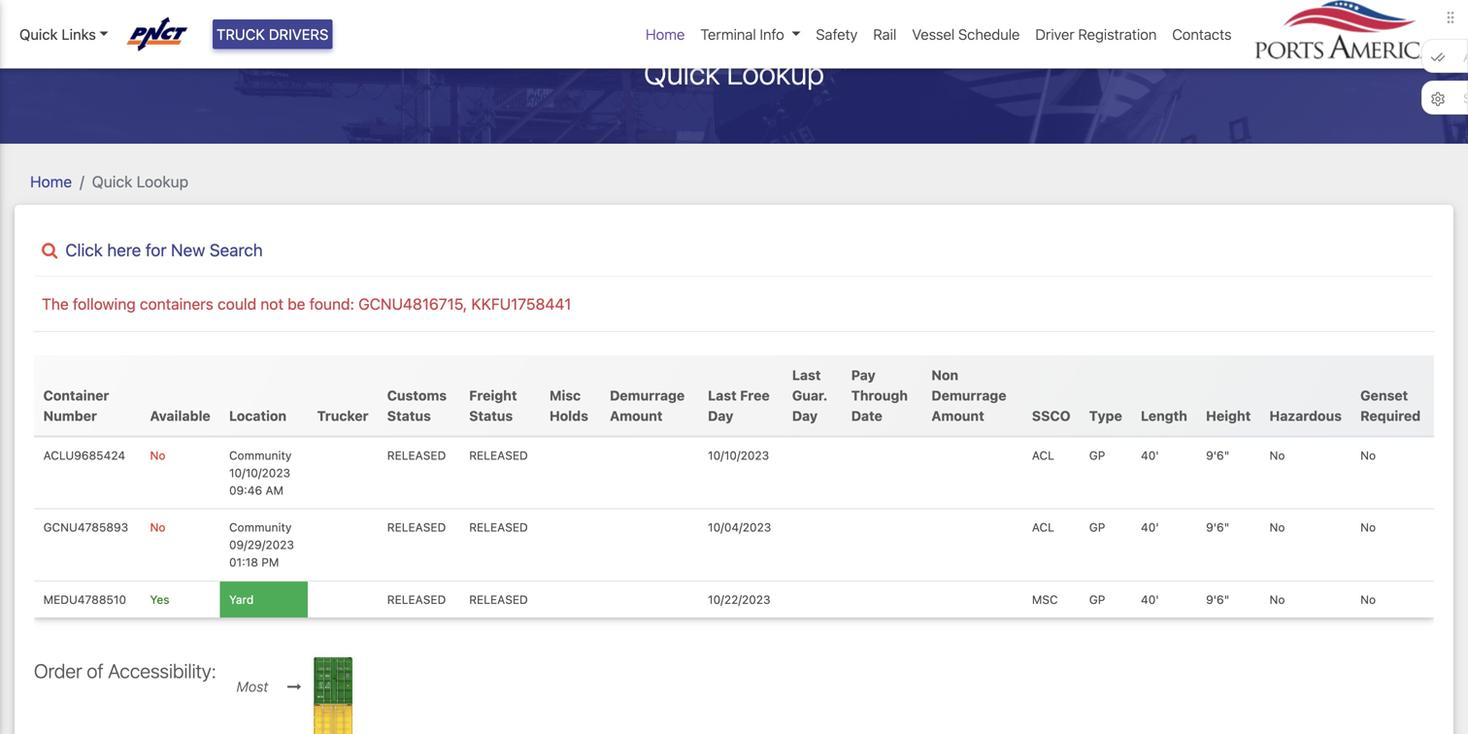 Task type: describe. For each thing, give the bounding box(es) containing it.
truck
[[217, 26, 265, 43]]

click here for new search
[[65, 240, 263, 260]]

1 vertical spatial quick lookup
[[92, 173, 189, 191]]

amount inside demurrage amount
[[610, 408, 663, 424]]

driver registration link
[[1028, 15, 1165, 53]]

quick links
[[19, 26, 96, 43]]

9'6" for 10/22/2023
[[1207, 593, 1230, 607]]

acl for 10/10/2023
[[1033, 449, 1055, 462]]

rail
[[874, 26, 897, 43]]

vessel
[[913, 26, 955, 43]]

10/04/2023
[[708, 521, 772, 535]]

community for 09:46
[[229, 449, 292, 462]]

0 vertical spatial 10/10/2023
[[708, 449, 770, 462]]

0 horizontal spatial home link
[[30, 173, 72, 191]]

length
[[1142, 408, 1188, 424]]

customs status
[[387, 387, 447, 424]]

vessel schedule link
[[905, 15, 1028, 53]]

terminal info
[[701, 26, 785, 43]]

last free day
[[708, 387, 770, 424]]

order of accessibility:
[[34, 660, 216, 682]]

search image
[[42, 242, 58, 259]]

rail link
[[866, 15, 905, 53]]

2 horizontal spatial quick
[[644, 54, 720, 91]]

10/22/2023
[[708, 593, 771, 607]]

9'6" for 10/04/2023
[[1207, 521, 1230, 535]]

safety
[[816, 26, 858, 43]]

vessel schedule
[[913, 26, 1021, 43]]

for
[[146, 240, 167, 260]]

pay
[[852, 367, 876, 383]]

msc
[[1033, 593, 1059, 607]]

last guar. day
[[793, 367, 828, 424]]

container number
[[43, 387, 109, 424]]

be
[[288, 295, 306, 314]]

through
[[852, 387, 908, 403]]

date
[[852, 408, 883, 424]]

am
[[266, 484, 284, 497]]

location
[[229, 408, 287, 424]]

quick links link
[[19, 23, 109, 45]]

genset required
[[1361, 387, 1421, 424]]

found:
[[310, 295, 355, 314]]

medu4788510
[[43, 593, 126, 607]]

1 vertical spatial home
[[30, 173, 72, 191]]

free
[[740, 387, 770, 403]]

10/10/2023 inside community 10/10/2023 09:46 am
[[229, 466, 291, 480]]

1 horizontal spatial home link
[[638, 15, 693, 53]]

community 10/10/2023 09:46 am
[[229, 449, 292, 497]]

terminal
[[701, 26, 757, 43]]

last for last guar. day
[[793, 367, 821, 383]]

non
[[932, 367, 959, 383]]

safety link
[[809, 15, 866, 53]]

holds
[[550, 408, 589, 424]]

kkfu1758441
[[472, 295, 572, 314]]

guar.
[[793, 387, 828, 403]]

the following containers could not be found: gcnu4816715, kkfu1758441
[[42, 295, 572, 314]]

search
[[210, 240, 263, 260]]

type
[[1090, 408, 1123, 424]]

schedule
[[959, 26, 1021, 43]]

long arrow right image
[[280, 680, 309, 694]]

misc
[[550, 387, 581, 403]]

the
[[42, 295, 69, 314]]

click
[[65, 240, 103, 260]]

status for customs status
[[387, 408, 431, 424]]

drivers
[[269, 26, 329, 43]]

click here for new search link
[[34, 240, 1435, 261]]

demurrage amount
[[610, 387, 685, 424]]

day for last guar. day
[[793, 408, 818, 424]]

gcnu4785893
[[43, 521, 128, 535]]

accessibility:
[[108, 660, 216, 682]]

1 demurrage from the left
[[610, 387, 685, 403]]

driver
[[1036, 26, 1075, 43]]

day for last free day
[[708, 408, 734, 424]]

aclu9685424
[[43, 449, 125, 462]]

amount inside non demurrage amount
[[932, 408, 985, 424]]

acl for 10/04/2023
[[1033, 521, 1055, 535]]

number
[[43, 408, 97, 424]]

gcnu4816715,
[[359, 295, 468, 314]]

ssco
[[1033, 408, 1071, 424]]

9'6" for 10/10/2023
[[1207, 449, 1230, 462]]



Task type: locate. For each thing, give the bounding box(es) containing it.
day inside last free day
[[708, 408, 734, 424]]

2 9'6" from the top
[[1207, 521, 1230, 535]]

contacts link
[[1165, 15, 1240, 53]]

1 horizontal spatial home
[[646, 26, 685, 43]]

2 vertical spatial quick
[[92, 173, 133, 191]]

9'6"
[[1207, 449, 1230, 462], [1207, 521, 1230, 535], [1207, 593, 1230, 607]]

3 40' from the top
[[1142, 593, 1160, 607]]

new
[[171, 240, 205, 260]]

1 vertical spatial acl
[[1033, 521, 1055, 535]]

2 community from the top
[[229, 521, 292, 535]]

3 9'6" from the top
[[1207, 593, 1230, 607]]

0 horizontal spatial lookup
[[137, 173, 189, 191]]

2 vertical spatial 9'6"
[[1207, 593, 1230, 607]]

1 acl from the top
[[1033, 449, 1055, 462]]

0 vertical spatial 40'
[[1142, 449, 1160, 462]]

0 horizontal spatial home
[[30, 173, 72, 191]]

0 horizontal spatial day
[[708, 408, 734, 424]]

2 gp from the top
[[1090, 521, 1106, 535]]

2 vertical spatial gp
[[1090, 593, 1106, 607]]

quick left the links
[[19, 26, 58, 43]]

0 vertical spatial 9'6"
[[1207, 449, 1230, 462]]

1 gp from the top
[[1090, 449, 1106, 462]]

available
[[150, 408, 211, 424]]

contacts
[[1173, 26, 1232, 43]]

40' for 10/22/2023
[[1142, 593, 1160, 607]]

status down freight
[[469, 408, 513, 424]]

1 vertical spatial 40'
[[1142, 521, 1160, 535]]

here
[[107, 240, 141, 260]]

most
[[237, 678, 268, 695]]

0 horizontal spatial status
[[387, 408, 431, 424]]

driver registration
[[1036, 26, 1157, 43]]

1 community from the top
[[229, 449, 292, 462]]

2 acl from the top
[[1033, 521, 1055, 535]]

amount right holds
[[610, 408, 663, 424]]

of
[[87, 660, 104, 682]]

0 vertical spatial quick
[[19, 26, 58, 43]]

1 status from the left
[[387, 408, 431, 424]]

0 vertical spatial home link
[[638, 15, 693, 53]]

order
[[34, 660, 82, 682]]

last inside last free day
[[708, 387, 737, 403]]

1 vertical spatial gp
[[1090, 521, 1106, 535]]

community up am
[[229, 449, 292, 462]]

0 vertical spatial home
[[646, 26, 685, 43]]

amount down non
[[932, 408, 985, 424]]

no
[[150, 449, 166, 462], [1270, 449, 1286, 462], [1361, 449, 1377, 462], [150, 521, 166, 535], [1270, 521, 1286, 535], [1361, 521, 1377, 535], [1270, 593, 1286, 607], [1361, 593, 1377, 607]]

1 9'6" from the top
[[1207, 449, 1230, 462]]

1 horizontal spatial amount
[[932, 408, 985, 424]]

1 vertical spatial lookup
[[137, 173, 189, 191]]

1 horizontal spatial status
[[469, 408, 513, 424]]

1 vertical spatial community
[[229, 521, 292, 535]]

community for 01:18
[[229, 521, 292, 535]]

gp for 10/10/2023
[[1090, 449, 1106, 462]]

1 amount from the left
[[610, 408, 663, 424]]

containers
[[140, 295, 214, 314]]

status inside "customs status"
[[387, 408, 431, 424]]

09:46
[[229, 484, 262, 497]]

following
[[73, 295, 136, 314]]

1 horizontal spatial quick lookup
[[644, 54, 825, 91]]

community up 09/29/2023
[[229, 521, 292, 535]]

lookup
[[727, 54, 825, 91], [137, 173, 189, 191]]

quick lookup down terminal
[[644, 54, 825, 91]]

home link up search image
[[30, 173, 72, 191]]

last up the guar.
[[793, 367, 821, 383]]

2 40' from the top
[[1142, 521, 1160, 535]]

2 status from the left
[[469, 408, 513, 424]]

2 demurrage from the left
[[932, 387, 1007, 403]]

acl down the ssco
[[1033, 449, 1055, 462]]

0 vertical spatial gp
[[1090, 449, 1106, 462]]

day down the guar.
[[793, 408, 818, 424]]

truck drivers link
[[213, 19, 333, 49]]

1 vertical spatial home link
[[30, 173, 72, 191]]

last left free
[[708, 387, 737, 403]]

day right demurrage amount
[[708, 408, 734, 424]]

yard
[[229, 593, 254, 607]]

0 horizontal spatial 10/10/2023
[[229, 466, 291, 480]]

lookup down info
[[727, 54, 825, 91]]

quick down terminal
[[644, 54, 720, 91]]

registration
[[1079, 26, 1157, 43]]

0 horizontal spatial quick
[[19, 26, 58, 43]]

0 vertical spatial last
[[793, 367, 821, 383]]

10/10/2023 down last free day
[[708, 449, 770, 462]]

hazardous
[[1270, 408, 1343, 424]]

home link left terminal
[[638, 15, 693, 53]]

gp for 10/04/2023
[[1090, 521, 1106, 535]]

pm
[[262, 556, 279, 569]]

misc holds
[[550, 387, 589, 424]]

info
[[760, 26, 785, 43]]

1 vertical spatial 10/10/2023
[[229, 466, 291, 480]]

10/10/2023
[[708, 449, 770, 462], [229, 466, 291, 480]]

status
[[387, 408, 431, 424], [469, 408, 513, 424]]

1 horizontal spatial day
[[793, 408, 818, 424]]

lookup up click here for new search
[[137, 173, 189, 191]]

quick lookup up for
[[92, 173, 189, 191]]

gp
[[1090, 449, 1106, 462], [1090, 521, 1106, 535], [1090, 593, 1106, 607]]

demurrage right misc holds
[[610, 387, 685, 403]]

2 amount from the left
[[932, 408, 985, 424]]

10/10/2023 up '09:46'
[[229, 466, 291, 480]]

required
[[1361, 408, 1421, 424]]

1 vertical spatial last
[[708, 387, 737, 403]]

0 vertical spatial acl
[[1033, 449, 1055, 462]]

home link
[[638, 15, 693, 53], [30, 173, 72, 191]]

40' for 10/04/2023
[[1142, 521, 1160, 535]]

community
[[229, 449, 292, 462], [229, 521, 292, 535]]

status down customs
[[387, 408, 431, 424]]

freight
[[469, 387, 517, 403]]

pay through date
[[852, 367, 908, 424]]

not
[[261, 295, 284, 314]]

last for last free day
[[708, 387, 737, 403]]

links
[[62, 26, 96, 43]]

released
[[387, 449, 446, 462], [469, 449, 528, 462], [387, 521, 446, 535], [469, 521, 528, 535], [387, 593, 446, 607], [469, 593, 528, 607]]

amount
[[610, 408, 663, 424], [932, 408, 985, 424]]

customs
[[387, 387, 447, 403]]

quick lookup
[[644, 54, 825, 91], [92, 173, 189, 191]]

yes
[[150, 593, 170, 607]]

0 vertical spatial lookup
[[727, 54, 825, 91]]

terminal info link
[[693, 15, 809, 53]]

0 vertical spatial quick lookup
[[644, 54, 825, 91]]

0 horizontal spatial last
[[708, 387, 737, 403]]

status for freight status
[[469, 408, 513, 424]]

2 day from the left
[[793, 408, 818, 424]]

1 horizontal spatial quick
[[92, 173, 133, 191]]

demurrage
[[610, 387, 685, 403], [932, 387, 1007, 403]]

1 vertical spatial quick
[[644, 54, 720, 91]]

home
[[646, 26, 685, 43], [30, 173, 72, 191]]

1 horizontal spatial 10/10/2023
[[708, 449, 770, 462]]

day inside last guar. day
[[793, 408, 818, 424]]

2 vertical spatial 40'
[[1142, 593, 1160, 607]]

0 horizontal spatial amount
[[610, 408, 663, 424]]

0 horizontal spatial quick lookup
[[92, 173, 189, 191]]

height
[[1207, 408, 1252, 424]]

acl up "msc"
[[1033, 521, 1055, 535]]

09/29/2023
[[229, 538, 294, 552]]

1 vertical spatial 9'6"
[[1207, 521, 1230, 535]]

1 day from the left
[[708, 408, 734, 424]]

3 gp from the top
[[1090, 593, 1106, 607]]

01:18
[[229, 556, 258, 569]]

day
[[708, 408, 734, 424], [793, 408, 818, 424]]

gp for 10/22/2023
[[1090, 593, 1106, 607]]

40' for 10/10/2023
[[1142, 449, 1160, 462]]

home up search image
[[30, 173, 72, 191]]

1 horizontal spatial demurrage
[[932, 387, 1007, 403]]

1 horizontal spatial last
[[793, 367, 821, 383]]

quick up here
[[92, 173, 133, 191]]

community inside community 09/29/2023 01:18 pm
[[229, 521, 292, 535]]

could
[[218, 295, 257, 314]]

genset
[[1361, 387, 1409, 403]]

0 vertical spatial community
[[229, 449, 292, 462]]

demurrage down non
[[932, 387, 1007, 403]]

1 40' from the top
[[1142, 449, 1160, 462]]

truck drivers
[[217, 26, 329, 43]]

trucker
[[317, 408, 369, 424]]

0 horizontal spatial demurrage
[[610, 387, 685, 403]]

status inside freight status
[[469, 408, 513, 424]]

1 horizontal spatial lookup
[[727, 54, 825, 91]]

home left terminal
[[646, 26, 685, 43]]

last inside last guar. day
[[793, 367, 821, 383]]

freight status
[[469, 387, 517, 424]]

last
[[793, 367, 821, 383], [708, 387, 737, 403]]

community 09/29/2023 01:18 pm
[[229, 521, 294, 569]]

non demurrage amount
[[932, 367, 1007, 424]]

40'
[[1142, 449, 1160, 462], [1142, 521, 1160, 535], [1142, 593, 1160, 607]]

container
[[43, 387, 109, 403]]



Task type: vqa. For each thing, say whether or not it's contained in the screenshot.
40' for 10/04/2023
yes



